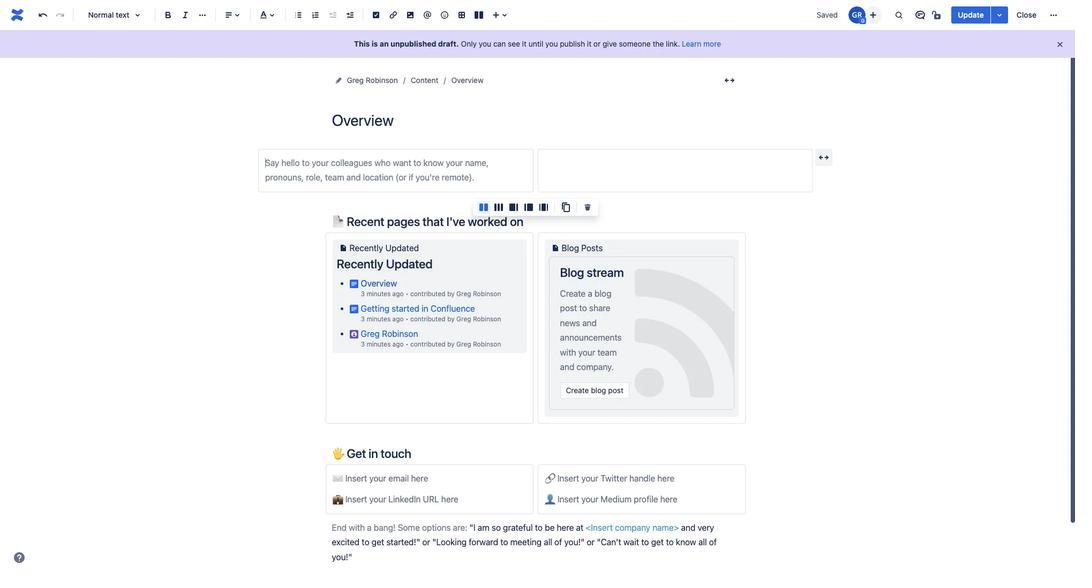 Task type: locate. For each thing, give the bounding box(es) containing it.
1 horizontal spatial team
[[598, 347, 617, 357]]

2 ago from the top
[[392, 315, 404, 323]]

indent tab image
[[343, 9, 356, 21]]

team up company.
[[598, 347, 617, 357]]

"looking
[[433, 537, 467, 547]]

table image
[[455, 9, 468, 21]]

link.
[[666, 39, 680, 48]]

0 vertical spatial post
[[560, 303, 577, 313]]

1 horizontal spatial with
[[560, 347, 576, 357]]

greg
[[347, 76, 364, 85], [456, 290, 471, 298], [456, 315, 471, 323], [361, 329, 380, 339], [456, 340, 471, 348]]

two columns image
[[477, 201, 490, 214]]

minutes inside getting started in confluence 3 minutes ago • contributed by greg robinson
[[367, 315, 391, 323]]

1 horizontal spatial get
[[651, 537, 664, 547]]

3 inside getting started in confluence 3 minutes ago • contributed by greg robinson
[[361, 315, 365, 323]]

move this page image
[[334, 76, 343, 85]]

close button
[[1010, 6, 1043, 24]]

say hello to your colleagues who want to know your name, pronouns, role, team and location (or if you're remote).
[[265, 158, 491, 182]]

0 horizontal spatial all
[[544, 537, 552, 547]]

1 ago from the top
[[392, 290, 404, 298]]

contributed
[[410, 290, 446, 298], [410, 315, 446, 323], [410, 340, 446, 348]]

left sidebar image
[[522, 201, 535, 214]]

recently updated down recent
[[350, 243, 419, 253]]

0 vertical spatial overview link
[[451, 74, 484, 87]]

team right role,
[[325, 173, 344, 182]]

content
[[411, 76, 439, 85]]

create for create blog post
[[566, 386, 589, 395]]

0 vertical spatial team
[[325, 173, 344, 182]]

2 by from the top
[[447, 315, 455, 323]]

0 vertical spatial minutes
[[367, 290, 391, 298]]

in right started
[[422, 304, 428, 313]]

a up "share"
[[588, 289, 592, 298]]

1 contributed from the top
[[410, 290, 446, 298]]

know up you're
[[423, 158, 444, 168]]

1 horizontal spatial of
[[709, 537, 717, 547]]

to left "share"
[[579, 303, 587, 313]]

0 vertical spatial 3
[[361, 290, 365, 298]]

invite to edit image
[[867, 8, 880, 21]]

1 vertical spatial in
[[369, 446, 378, 460]]

of
[[555, 537, 562, 547], [709, 537, 717, 547]]

blog down company.
[[591, 386, 606, 395]]

3 ago from the top
[[392, 340, 404, 348]]

3 3 from the top
[[361, 340, 365, 348]]

options
[[422, 523, 451, 532]]

2 vertical spatial •
[[406, 340, 409, 348]]

getting started in confluence link
[[361, 304, 475, 313]]

contributed down getting started in confluence link
[[410, 315, 446, 323]]

0 horizontal spatial you
[[479, 39, 491, 48]]

✉️
[[332, 474, 345, 483]]

overview link up getting
[[361, 279, 397, 288]]

greg inside getting started in confluence 3 minutes ago • contributed by greg robinson
[[456, 315, 471, 323]]

3 inside greg robinson 3 minutes ago • contributed by greg robinson
[[361, 340, 365, 348]]

you!" down at
[[564, 537, 585, 547]]

greg robinson link for getting started in confluence
[[456, 315, 501, 323]]

i've
[[447, 214, 465, 229]]

it right see on the left top
[[522, 39, 527, 48]]

right sidebar image
[[507, 201, 520, 214]]

normal text button
[[78, 3, 151, 27]]

getting started in confluence 3 minutes ago • contributed by greg robinson
[[361, 304, 501, 323]]

emoji image
[[438, 9, 451, 21]]

3 • from the top
[[406, 340, 409, 348]]

more image
[[1047, 9, 1060, 21]]

robinson
[[366, 76, 398, 85], [473, 290, 501, 298], [473, 315, 501, 323], [382, 329, 418, 339], [473, 340, 501, 348]]

overview inside overview 3 minutes ago • contributed by greg robinson
[[361, 279, 397, 288]]

0 vertical spatial create
[[560, 289, 586, 298]]

who
[[375, 158, 391, 168]]

0 vertical spatial with
[[560, 347, 576, 357]]

greg inside overview 3 minutes ago • contributed by greg robinson
[[456, 290, 471, 298]]

learn more link
[[682, 39, 721, 48]]

overview for overview
[[451, 76, 484, 85]]

get down bang!
[[372, 537, 384, 547]]

post down company.
[[608, 386, 624, 395]]

in right get
[[369, 446, 378, 460]]

blog for blog posts
[[562, 243, 579, 253]]

2 contributed from the top
[[410, 315, 446, 323]]

recently updated down recently updated image at the left of page
[[337, 257, 433, 271]]

0 vertical spatial overview
[[451, 76, 484, 85]]

0 vertical spatial •
[[406, 290, 409, 298]]

1 vertical spatial blog
[[591, 386, 606, 395]]

team
[[325, 173, 344, 182], [598, 347, 617, 357]]

adjust update settings image
[[993, 9, 1006, 21]]

it right the publish
[[587, 39, 592, 48]]

excited
[[332, 537, 360, 547]]

blog down blog posts
[[560, 265, 584, 280]]

1 vertical spatial blog
[[560, 265, 584, 280]]

1 vertical spatial you!"
[[332, 552, 352, 562]]

contributed up getting started in confluence link
[[410, 290, 446, 298]]

1 by from the top
[[447, 290, 455, 298]]

1 vertical spatial with
[[349, 523, 365, 532]]

content link
[[411, 74, 439, 87]]

updated up overview 3 minutes ago • contributed by greg robinson
[[386, 257, 433, 271]]

3 contributed from the top
[[410, 340, 446, 348]]

1 horizontal spatial in
[[422, 304, 428, 313]]

all down be
[[544, 537, 552, 547]]

1 vertical spatial post
[[608, 386, 624, 395]]

get down name>
[[651, 537, 664, 547]]

1 vertical spatial create
[[566, 386, 589, 395]]

3 by from the top
[[447, 340, 455, 348]]

1 vertical spatial 3
[[361, 315, 365, 323]]

overview link
[[451, 74, 484, 87], [361, 279, 397, 288]]

three columns with sidebars image
[[537, 201, 550, 214]]

and very excited to get started!" or "looking forward to meeting all of you!" or "can't wait to get to know all of you!"
[[332, 523, 719, 562]]

0 vertical spatial a
[[588, 289, 592, 298]]

1 minutes from the top
[[367, 290, 391, 298]]

1 horizontal spatial post
[[608, 386, 624, 395]]

your up remote).
[[446, 158, 463, 168]]

copy image
[[559, 201, 572, 214]]

0 horizontal spatial in
[[369, 446, 378, 460]]

1 vertical spatial recently
[[337, 257, 383, 271]]

1 horizontal spatial you!"
[[564, 537, 585, 547]]

am
[[478, 523, 490, 532]]

contributed inside greg robinson 3 minutes ago • contributed by greg robinson
[[410, 340, 446, 348]]

get
[[372, 537, 384, 547], [651, 537, 664, 547]]

2 horizontal spatial your
[[578, 347, 595, 357]]

2 vertical spatial ago
[[392, 340, 404, 348]]

2 vertical spatial by
[[447, 340, 455, 348]]

overview down "only"
[[451, 76, 484, 85]]

know inside the say hello to your colleagues who want to know your name, pronouns, role, team and location (or if you're remote).
[[423, 158, 444, 168]]

1 • from the top
[[406, 290, 409, 298]]

confluence
[[431, 304, 475, 313]]

your down announcements
[[578, 347, 595, 357]]

redo ⌘⇧z image
[[54, 9, 66, 21]]

you left can
[[479, 39, 491, 48]]

recently down recent
[[350, 243, 383, 253]]

and left very
[[681, 523, 696, 532]]

in inside getting started in confluence 3 minutes ago • contributed by greg robinson
[[422, 304, 428, 313]]

normal text
[[88, 10, 129, 19]]

it
[[522, 39, 527, 48], [587, 39, 592, 48]]

1 vertical spatial overview
[[361, 279, 397, 288]]

company.
[[577, 362, 614, 372]]

0 horizontal spatial team
[[325, 173, 344, 182]]

0 vertical spatial blog
[[595, 289, 612, 298]]

2 vertical spatial 3
[[361, 340, 365, 348]]

or down <insert
[[587, 537, 595, 547]]

1 vertical spatial •
[[406, 315, 409, 323]]

dismiss image
[[1056, 40, 1065, 49]]

2 • from the top
[[406, 315, 409, 323]]

"i
[[470, 523, 476, 532]]

post up news
[[560, 303, 577, 313]]

only
[[461, 39, 477, 48]]

1 horizontal spatial a
[[588, 289, 592, 298]]

or for forward
[[587, 537, 595, 547]]

1 horizontal spatial know
[[676, 537, 696, 547]]

blog up "share"
[[595, 289, 612, 298]]

recently down recently updated image at the left of page
[[337, 257, 383, 271]]

create for create a blog post to share news and announcements with your team and company.
[[560, 289, 586, 298]]

update
[[958, 10, 984, 19]]

blog
[[562, 243, 579, 253], [560, 265, 584, 280]]

to inside create a blog post to share news and announcements with your team and company.
[[579, 303, 587, 313]]

1 vertical spatial minutes
[[367, 315, 391, 323]]

and down colleagues
[[347, 173, 361, 182]]

you're
[[416, 173, 440, 182]]

to down end with a bang! some options are: "i am so grateful to be here at <insert company name>
[[501, 537, 508, 547]]

team inside the say hello to your colleagues who want to know your name, pronouns, role, team and location (or if you're remote).
[[325, 173, 344, 182]]

align left image
[[222, 9, 235, 21]]

more formatting image
[[196, 9, 209, 21]]

1 3 from the top
[[361, 290, 365, 298]]

updated down pages
[[385, 243, 419, 253]]

0 vertical spatial contributed
[[410, 290, 446, 298]]

0 horizontal spatial with
[[349, 523, 365, 532]]

by inside overview 3 minutes ago • contributed by greg robinson
[[447, 290, 455, 298]]

0 horizontal spatial of
[[555, 537, 562, 547]]

1 horizontal spatial overview
[[451, 76, 484, 85]]

3
[[361, 290, 365, 298], [361, 315, 365, 323], [361, 340, 365, 348]]

create down company.
[[566, 386, 589, 395]]

2 minutes from the top
[[367, 315, 391, 323]]

1 horizontal spatial you
[[546, 39, 558, 48]]

share
[[589, 303, 611, 313]]

and
[[347, 173, 361, 182], [582, 318, 597, 328], [560, 362, 575, 372], [681, 523, 696, 532]]

overview up getting
[[361, 279, 397, 288]]

1 vertical spatial a
[[367, 523, 372, 532]]

0 vertical spatial in
[[422, 304, 428, 313]]

close
[[1017, 10, 1037, 19]]

started!"
[[386, 537, 420, 547]]

0 horizontal spatial it
[[522, 39, 527, 48]]

robinson inside overview 3 minutes ago • contributed by greg robinson
[[473, 290, 501, 298]]

of down here
[[555, 537, 562, 547]]

overview
[[451, 76, 484, 85], [361, 279, 397, 288]]

blog for blog stream
[[560, 265, 584, 280]]

post
[[560, 303, 577, 313], [608, 386, 624, 395]]

you!"
[[564, 537, 585, 547], [332, 552, 352, 562]]

link image
[[387, 9, 400, 21]]

create inside button
[[566, 386, 589, 395]]

1 you from the left
[[479, 39, 491, 48]]

you!" down excited at the left
[[332, 552, 352, 562]]

with right end
[[349, 523, 365, 532]]

know down name>
[[676, 537, 696, 547]]

1 vertical spatial ago
[[392, 315, 404, 323]]

or
[[594, 39, 601, 48], [422, 537, 430, 547], [587, 537, 595, 547]]

0 vertical spatial know
[[423, 158, 444, 168]]

3 minutes from the top
[[367, 340, 391, 348]]

1 horizontal spatial your
[[446, 158, 463, 168]]

confluence image
[[9, 6, 26, 24], [9, 6, 26, 24]]

help image
[[13, 551, 26, 564]]

0 horizontal spatial know
[[423, 158, 444, 168]]

0 vertical spatial ago
[[392, 290, 404, 298]]

contributed down getting started in confluence 3 minutes ago • contributed by greg robinson
[[410, 340, 446, 348]]

1 vertical spatial contributed
[[410, 315, 446, 323]]

and inside the say hello to your colleagues who want to know your name, pronouns, role, team and location (or if you're remote).
[[347, 173, 361, 182]]

pages
[[387, 214, 420, 229]]

with down announcements
[[560, 347, 576, 357]]

0 horizontal spatial post
[[560, 303, 577, 313]]

create
[[560, 289, 586, 298], [566, 386, 589, 395]]

in
[[422, 304, 428, 313], [369, 446, 378, 460]]

1 vertical spatial know
[[676, 537, 696, 547]]

2 vertical spatial contributed
[[410, 340, 446, 348]]

2 3 from the top
[[361, 315, 365, 323]]

grateful
[[503, 523, 533, 532]]

greg robinson link for greg robinson
[[456, 340, 501, 348]]

location
[[363, 173, 393, 182]]

your
[[312, 158, 329, 168], [446, 158, 463, 168], [578, 347, 595, 357]]

overview link down "only"
[[451, 74, 484, 87]]

all down very
[[699, 537, 707, 547]]

bullet list ⌘⇧8 image
[[292, 9, 305, 21]]

update button
[[952, 6, 990, 24]]

recently updated image
[[337, 242, 350, 255]]

at
[[576, 523, 584, 532]]

1 vertical spatial overview link
[[361, 279, 397, 288]]

1 vertical spatial team
[[598, 347, 617, 357]]

your inside create a blog post to share news and announcements with your team and company.
[[578, 347, 595, 357]]

comment icon image
[[914, 9, 927, 21]]

numbered list ⌘⇧7 image
[[309, 9, 322, 21]]

0 horizontal spatial your
[[312, 158, 329, 168]]

or for see
[[594, 39, 601, 48]]

or left give
[[594, 39, 601, 48]]

a left bang!
[[367, 523, 372, 532]]

announcements
[[560, 333, 622, 342]]

1 horizontal spatial it
[[587, 39, 592, 48]]

blog left posts
[[562, 243, 579, 253]]

get
[[347, 446, 366, 460]]

create down the blog stream
[[560, 289, 586, 298]]

minutes
[[367, 290, 391, 298], [367, 315, 391, 323], [367, 340, 391, 348]]

go full width image
[[818, 151, 830, 164]]

1 horizontal spatial all
[[699, 537, 707, 547]]

recently updated
[[350, 243, 419, 253], [337, 257, 433, 271]]

1 vertical spatial recently updated
[[337, 257, 433, 271]]

1 it from the left
[[522, 39, 527, 48]]

0 horizontal spatial get
[[372, 537, 384, 547]]

bang!
[[374, 523, 396, 532]]

you right until
[[546, 39, 558, 48]]

of down very
[[709, 537, 717, 547]]

stream
[[587, 265, 624, 280]]

1 vertical spatial by
[[447, 315, 455, 323]]

2 vertical spatial minutes
[[367, 340, 391, 348]]

create inside create a blog post to share news and announcements with your team and company.
[[560, 289, 586, 298]]

0 vertical spatial by
[[447, 290, 455, 298]]

in for get
[[369, 446, 378, 460]]

your up role,
[[312, 158, 329, 168]]

0 horizontal spatial overview
[[361, 279, 397, 288]]

•
[[406, 290, 409, 298], [406, 315, 409, 323], [406, 340, 409, 348]]

0 vertical spatial blog
[[562, 243, 579, 253]]

end with a bang! some options are: "i am so grateful to be here at <insert company name>
[[332, 523, 679, 532]]

🖐 get in touch
[[332, 446, 411, 460]]

more
[[704, 39, 721, 48]]

1 horizontal spatial overview link
[[451, 74, 484, 87]]



Task type: vqa. For each thing, say whether or not it's contained in the screenshot.
1st let
no



Task type: describe. For each thing, give the bounding box(es) containing it.
until
[[529, 39, 543, 48]]

can
[[493, 39, 506, 48]]

with inside create a blog post to share news and announcements with your team and company.
[[560, 347, 576, 357]]

0 vertical spatial recently updated
[[350, 243, 419, 253]]

1 of from the left
[[555, 537, 562, 547]]

blog stream
[[560, 265, 624, 280]]

to right excited at the left
[[362, 537, 369, 547]]

recent
[[347, 214, 384, 229]]

contributed inside getting started in confluence 3 minutes ago • contributed by greg robinson
[[410, 315, 446, 323]]

to right want on the left top
[[414, 158, 421, 168]]

💼
[[332, 495, 345, 504]]

to right wait
[[641, 537, 649, 547]]

2 it from the left
[[587, 39, 592, 48]]

normal
[[88, 10, 114, 19]]

outdent ⇧tab image
[[326, 9, 339, 21]]

team inside create a blog post to share news and announcements with your team and company.
[[598, 347, 617, 357]]

layouts image
[[473, 9, 485, 21]]

publish
[[560, 39, 585, 48]]

🖐
[[332, 446, 344, 460]]

overview 3 minutes ago • contributed by greg robinson
[[361, 279, 501, 298]]

italic ⌘i image
[[179, 9, 192, 21]]

by inside greg robinson 3 minutes ago • contributed by greg robinson
[[447, 340, 455, 348]]

2 of from the left
[[709, 537, 717, 547]]

find and replace image
[[893, 9, 906, 21]]

ago inside getting started in confluence 3 minutes ago • contributed by greg robinson
[[392, 315, 404, 323]]

📄 recent pages that i've worked on
[[332, 214, 524, 229]]

started
[[392, 304, 419, 313]]

📄
[[332, 214, 344, 229]]

by inside getting started in confluence 3 minutes ago • contributed by greg robinson
[[447, 315, 455, 323]]

in for started
[[422, 304, 428, 313]]

to left be
[[535, 523, 543, 532]]

2 all from the left
[[699, 537, 707, 547]]

mention image
[[421, 9, 434, 21]]

greg robinson image
[[849, 6, 866, 24]]

create a blog post to share news and announcements with your team and company.
[[560, 289, 622, 372]]

very
[[698, 523, 714, 532]]

remove image
[[581, 201, 594, 214]]

meeting
[[510, 537, 542, 547]]

robinson inside getting started in confluence 3 minutes ago • contributed by greg robinson
[[473, 315, 501, 323]]

wait
[[624, 537, 639, 547]]

an
[[380, 39, 389, 48]]

the
[[653, 39, 664, 48]]

draft.
[[438, 39, 459, 48]]

be
[[545, 523, 555, 532]]

posts
[[581, 243, 603, 253]]

👤
[[545, 495, 557, 504]]

this
[[354, 39, 370, 48]]

end
[[332, 523, 347, 532]]

0 horizontal spatial you!"
[[332, 552, 352, 562]]

remote).
[[442, 173, 474, 182]]

touch
[[381, 446, 411, 460]]

blog inside button
[[591, 386, 606, 395]]

blog inside create a blog post to share news and announcements with your team and company.
[[595, 289, 612, 298]]

want
[[393, 158, 411, 168]]

<insert
[[586, 523, 613, 532]]

• inside overview 3 minutes ago • contributed by greg robinson
[[406, 290, 409, 298]]

2 you from the left
[[546, 39, 558, 48]]

learn
[[682, 39, 701, 48]]

🔗
[[545, 474, 557, 483]]

Main content area, start typing to enter text. text field
[[258, 145, 813, 565]]

undo ⌘z image
[[36, 9, 49, 21]]

know inside and very excited to get started!" or "looking forward to meeting all of you!" or "can't wait to get to know all of you!"
[[676, 537, 696, 547]]

name,
[[465, 158, 489, 168]]

give
[[603, 39, 617, 48]]

say
[[265, 158, 279, 168]]

some
[[398, 523, 420, 532]]

and left company.
[[560, 362, 575, 372]]

unpublished
[[391, 39, 436, 48]]

overview for overview 3 minutes ago • contributed by greg robinson
[[361, 279, 397, 288]]

bold ⌘b image
[[162, 9, 175, 21]]

hello
[[281, 158, 300, 168]]

minutes inside overview 3 minutes ago • contributed by greg robinson
[[367, 290, 391, 298]]

is
[[372, 39, 378, 48]]

this is an unpublished draft. only you can see it until you publish it or give someone the link. learn more
[[354, 39, 721, 48]]

contributed inside overview 3 minutes ago • contributed by greg robinson
[[410, 290, 446, 298]]

see
[[508, 39, 520, 48]]

name>
[[653, 523, 679, 532]]

action item image
[[370, 9, 383, 21]]

blog posts image
[[549, 242, 562, 255]]

add image, video, or file image
[[404, 9, 417, 21]]

that
[[423, 214, 444, 229]]

and inside and very excited to get started!" or "looking forward to meeting all of you!" or "can't wait to get to know all of you!"
[[681, 523, 696, 532]]

so
[[492, 523, 501, 532]]

ago inside greg robinson 3 minutes ago • contributed by greg robinson
[[392, 340, 404, 348]]

• inside greg robinson 3 minutes ago • contributed by greg robinson
[[406, 340, 409, 348]]

worked
[[468, 214, 507, 229]]

3 inside overview 3 minutes ago • contributed by greg robinson
[[361, 290, 365, 298]]

getting
[[361, 304, 390, 313]]

are:
[[453, 523, 467, 532]]

greg robinson link for overview
[[456, 290, 501, 298]]

0 horizontal spatial overview link
[[361, 279, 397, 288]]

blog posts
[[562, 243, 603, 253]]

or down options
[[422, 537, 430, 547]]

someone
[[619, 39, 651, 48]]

ago inside overview 3 minutes ago • contributed by greg robinson
[[392, 290, 404, 298]]

news
[[560, 318, 580, 328]]

0 vertical spatial you!"
[[564, 537, 585, 547]]

no restrictions image
[[931, 9, 944, 21]]

1 get from the left
[[372, 537, 384, 547]]

2 get from the left
[[651, 537, 664, 547]]

create blog post
[[566, 386, 624, 395]]

company
[[615, 523, 650, 532]]

greg robinson 3 minutes ago • contributed by greg robinson
[[361, 329, 501, 348]]

0 vertical spatial updated
[[385, 243, 419, 253]]

"can't
[[597, 537, 621, 547]]

to down name>
[[666, 537, 674, 547]]

• inside getting started in confluence 3 minutes ago • contributed by greg robinson
[[406, 315, 409, 323]]

post inside create a blog post to share news and announcements with your team and company.
[[560, 303, 577, 313]]

(or
[[396, 173, 407, 182]]

create blog post button
[[560, 383, 630, 399]]

on
[[510, 214, 524, 229]]

to right hello
[[302, 158, 310, 168]]

text
[[116, 10, 129, 19]]

pronouns,
[[265, 173, 304, 182]]

0 vertical spatial recently
[[350, 243, 383, 253]]

1 vertical spatial updated
[[386, 257, 433, 271]]

greg robinson
[[347, 76, 398, 85]]

and up announcements
[[582, 318, 597, 328]]

a inside create a blog post to share news and announcements with your team and company.
[[588, 289, 592, 298]]

Give this page a title text field
[[332, 111, 739, 129]]

make page full-width image
[[723, 74, 736, 87]]

minutes inside greg robinson 3 minutes ago • contributed by greg robinson
[[367, 340, 391, 348]]

1 all from the left
[[544, 537, 552, 547]]

colleagues
[[331, 158, 372, 168]]

here
[[557, 523, 574, 532]]

post inside button
[[608, 386, 624, 395]]

role,
[[306, 173, 323, 182]]

saved
[[817, 10, 838, 19]]

three columns image
[[492, 201, 505, 214]]

0 horizontal spatial a
[[367, 523, 372, 532]]

if
[[409, 173, 414, 182]]

forward
[[469, 537, 498, 547]]



